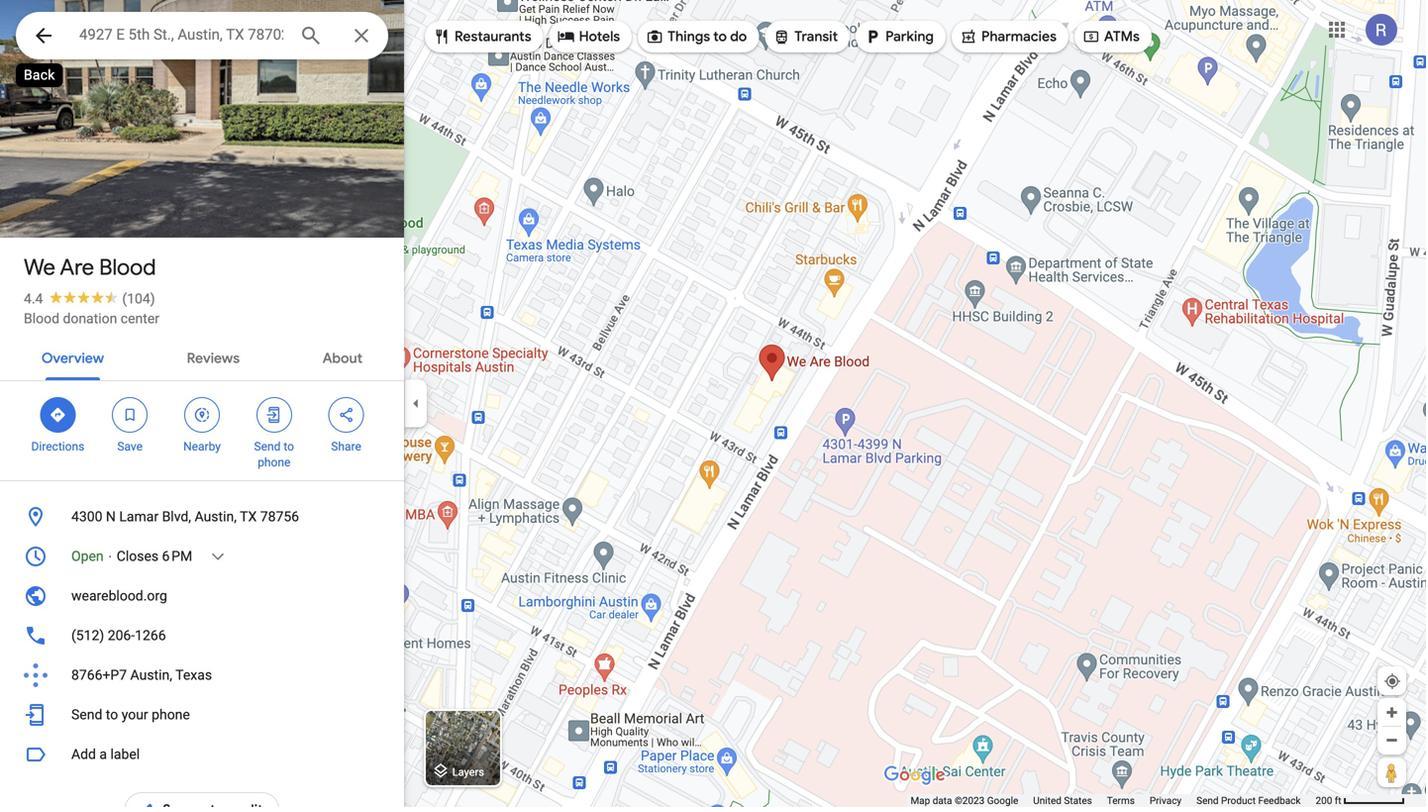 Task type: describe. For each thing, give the bounding box(es) containing it.
are
[[60, 254, 94, 281]]

©2023
[[955, 795, 985, 807]]

photos
[[81, 196, 130, 215]]

4300 n lamar blvd, austin, tx 78756
[[71, 509, 299, 525]]

phone inside 'send to your phone' button
[[152, 707, 190, 723]]

 hotels
[[557, 26, 620, 48]]

we
[[24, 254, 55, 281]]

to inside  things to do
[[714, 28, 727, 46]]

8766+p7 austin, texas button
[[0, 656, 404, 695]]

 restaurants
[[433, 26, 532, 48]]

phone inside send to phone
[[258, 456, 291, 470]]

terms
[[1107, 795, 1135, 807]]

(512) 206-1266
[[71, 628, 166, 644]]

overview button
[[26, 333, 120, 380]]

 parking
[[864, 26, 934, 48]]

we are blood main content
[[0, 0, 404, 807]]

show street view coverage image
[[1378, 758, 1407, 788]]


[[557, 26, 575, 48]]

zoom in image
[[1385, 705, 1400, 720]]

6 pm
[[162, 548, 192, 565]]

 things to do
[[646, 26, 747, 48]]

send product feedback
[[1197, 795, 1301, 807]]

open
[[71, 548, 104, 565]]

4300 n lamar blvd, austin, tx 78756 button
[[0, 497, 404, 537]]

your
[[122, 707, 148, 723]]

hotels
[[579, 28, 620, 46]]

share
[[331, 440, 361, 454]]

add
[[71, 746, 96, 763]]


[[265, 404, 283, 426]]


[[646, 26, 664, 48]]

photo of we are blood image
[[0, 0, 404, 387]]


[[864, 26, 882, 48]]

104 reviews element
[[122, 291, 155, 307]]

200 ft button
[[1316, 795, 1406, 807]]

google account: ruby anderson  
(rubyanndersson@gmail.com) image
[[1366, 14, 1398, 46]]

n
[[106, 509, 116, 525]]

 transit
[[773, 26, 838, 48]]

none field inside 4927 e 5th st., austin, tx 78702 field
[[79, 23, 283, 47]]

united states button
[[1033, 794, 1092, 807]]

4.4
[[24, 291, 43, 307]]

closes
[[117, 548, 159, 565]]

overview
[[41, 350, 104, 368]]

show your location image
[[1384, 673, 1402, 690]]

privacy button
[[1150, 794, 1182, 807]]

layers
[[452, 766, 484, 778]]

nearby
[[183, 440, 221, 454]]

to for send to your phone
[[106, 707, 118, 723]]

send to your phone button
[[0, 695, 404, 735]]

 pharmacies
[[960, 26, 1057, 48]]

send to your phone
[[71, 707, 190, 723]]

save
[[117, 440, 143, 454]]

tab list inside google maps element
[[0, 333, 404, 380]]

reviews
[[187, 350, 240, 368]]

143
[[51, 196, 77, 215]]

privacy
[[1150, 795, 1182, 807]]

(512)
[[71, 628, 104, 644]]

weareblood.org
[[71, 588, 167, 604]]

things
[[668, 28, 710, 46]]

austin, inside button
[[130, 667, 172, 684]]

information for we are blood region
[[0, 497, 404, 735]]

united states
[[1033, 795, 1092, 807]]

map
[[911, 795, 930, 807]]

zoom out image
[[1385, 733, 1400, 748]]

google maps element
[[0, 0, 1426, 807]]

atms
[[1104, 28, 1140, 46]]

we are blood
[[24, 254, 156, 281]]

200 ft
[[1316, 795, 1342, 807]]


[[773, 26, 791, 48]]

 atms
[[1083, 26, 1140, 48]]

ft
[[1335, 795, 1342, 807]]

transit
[[795, 28, 838, 46]]

feedback
[[1258, 795, 1301, 807]]

200
[[1316, 795, 1333, 807]]



Task type: vqa. For each thing, say whether or not it's contained in the screenshot.


Task type: locate. For each thing, give the bounding box(es) containing it.
8766+p7
[[71, 667, 127, 684]]

blood donation center button
[[24, 309, 159, 329]]

restaurants
[[455, 28, 532, 46]]


[[193, 404, 211, 426]]

pharmacies
[[982, 28, 1057, 46]]

united
[[1033, 795, 1062, 807]]

0 vertical spatial to
[[714, 28, 727, 46]]

0 horizontal spatial austin,
[[130, 667, 172, 684]]

parking
[[886, 28, 934, 46]]

4300
[[71, 509, 102, 525]]

footer
[[911, 794, 1316, 807]]

states
[[1064, 795, 1092, 807]]

about button
[[307, 333, 379, 380]]


[[433, 26, 451, 48]]

product
[[1221, 795, 1256, 807]]

blvd,
[[162, 509, 191, 525]]

collapse side panel image
[[405, 393, 427, 415]]

1 vertical spatial send
[[71, 707, 102, 723]]


[[1083, 26, 1100, 48]]

phone right your
[[152, 707, 190, 723]]

1 horizontal spatial send
[[254, 440, 281, 454]]

send inside send to phone
[[254, 440, 281, 454]]

0 vertical spatial send
[[254, 440, 281, 454]]

 search field
[[16, 12, 388, 63]]

2 horizontal spatial send
[[1197, 795, 1219, 807]]

a
[[99, 746, 107, 763]]


[[337, 404, 355, 426]]

send
[[254, 440, 281, 454], [71, 707, 102, 723], [1197, 795, 1219, 807]]

0 horizontal spatial phone
[[152, 707, 190, 723]]

directions
[[31, 440, 85, 454]]

to inside send to phone
[[284, 440, 294, 454]]

lamar
[[119, 509, 159, 525]]

footer containing map data ©2023 google
[[911, 794, 1316, 807]]

to left share at the bottom left of the page
[[284, 440, 294, 454]]

do
[[730, 28, 747, 46]]

send left product
[[1197, 795, 1219, 807]]

footer inside google maps element
[[911, 794, 1316, 807]]

0 horizontal spatial send
[[71, 707, 102, 723]]

1 vertical spatial austin,
[[130, 667, 172, 684]]

blood
[[99, 254, 156, 281], [24, 311, 59, 327]]

show open hours for the week image
[[209, 548, 227, 566]]

1 horizontal spatial phone
[[258, 456, 291, 470]]


[[49, 404, 67, 426]]

0 horizontal spatial blood
[[24, 311, 59, 327]]

phone down 
[[258, 456, 291, 470]]

1266
[[135, 628, 166, 644]]

2 vertical spatial send
[[1197, 795, 1219, 807]]


[[960, 26, 978, 48]]

terms button
[[1107, 794, 1135, 807]]

weareblood.org link
[[0, 577, 404, 616]]

texas
[[175, 667, 212, 684]]

0 horizontal spatial to
[[106, 707, 118, 723]]

phone
[[258, 456, 291, 470], [152, 707, 190, 723]]

(104)
[[122, 291, 155, 307]]

to left your
[[106, 707, 118, 723]]

send product feedback button
[[1197, 794, 1301, 807]]

send up add
[[71, 707, 102, 723]]

blood inside button
[[24, 311, 59, 327]]

to for send to phone
[[284, 440, 294, 454]]

austin, inside button
[[195, 509, 237, 525]]

None field
[[79, 23, 283, 47]]

send for send to phone
[[254, 440, 281, 454]]

143 photos
[[51, 196, 130, 215]]

1 vertical spatial blood
[[24, 311, 59, 327]]


[[121, 404, 139, 426]]

4.4 stars image
[[43, 291, 122, 304]]

2 vertical spatial to
[[106, 707, 118, 723]]

8766+p7 austin, texas
[[71, 667, 212, 684]]

data
[[933, 795, 952, 807]]

2 horizontal spatial to
[[714, 28, 727, 46]]


[[32, 21, 55, 50]]

0 vertical spatial austin,
[[195, 509, 237, 525]]

blood donation center
[[24, 311, 159, 327]]

0 vertical spatial phone
[[258, 456, 291, 470]]

blood down '4.4'
[[24, 311, 59, 327]]

open ⋅ closes 6 pm
[[71, 548, 192, 565]]

1 horizontal spatial to
[[284, 440, 294, 454]]

1 vertical spatial phone
[[152, 707, 190, 723]]

label
[[110, 746, 140, 763]]

reviews button
[[171, 333, 256, 380]]

78756
[[260, 509, 299, 525]]

send down 
[[254, 440, 281, 454]]

send for send product feedback
[[1197, 795, 1219, 807]]

austin, left the "tx"
[[195, 509, 237, 525]]

 button
[[16, 12, 71, 63]]

to left do at the top
[[714, 28, 727, 46]]

send to phone
[[254, 440, 294, 470]]

1 vertical spatial to
[[284, 440, 294, 454]]

⋅
[[107, 548, 113, 565]]

1 horizontal spatial austin,
[[195, 509, 237, 525]]

google
[[987, 795, 1019, 807]]

center
[[121, 311, 159, 327]]

1 horizontal spatial blood
[[99, 254, 156, 281]]

143 photos button
[[15, 188, 138, 223]]

map data ©2023 google
[[911, 795, 1019, 807]]

tab list containing overview
[[0, 333, 404, 380]]

4927 E 5th St., Austin, TX 78702 field
[[16, 12, 388, 59]]

austin, down 1266
[[130, 667, 172, 684]]

to inside button
[[106, 707, 118, 723]]

send inside the send product feedback button
[[1197, 795, 1219, 807]]

donation
[[63, 311, 117, 327]]

send for send to your phone
[[71, 707, 102, 723]]

send inside 'send to your phone' button
[[71, 707, 102, 723]]

actions for we are blood region
[[0, 381, 404, 480]]

tx
[[240, 509, 257, 525]]

tab list
[[0, 333, 404, 380]]

about
[[323, 350, 363, 368]]

(512) 206-1266 button
[[0, 616, 404, 656]]

0 vertical spatial blood
[[99, 254, 156, 281]]

206-
[[108, 628, 135, 644]]

hours image
[[24, 545, 48, 569]]

to
[[714, 28, 727, 46], [284, 440, 294, 454], [106, 707, 118, 723]]

add a label button
[[0, 735, 404, 775]]

blood up 104 reviews element
[[99, 254, 156, 281]]



